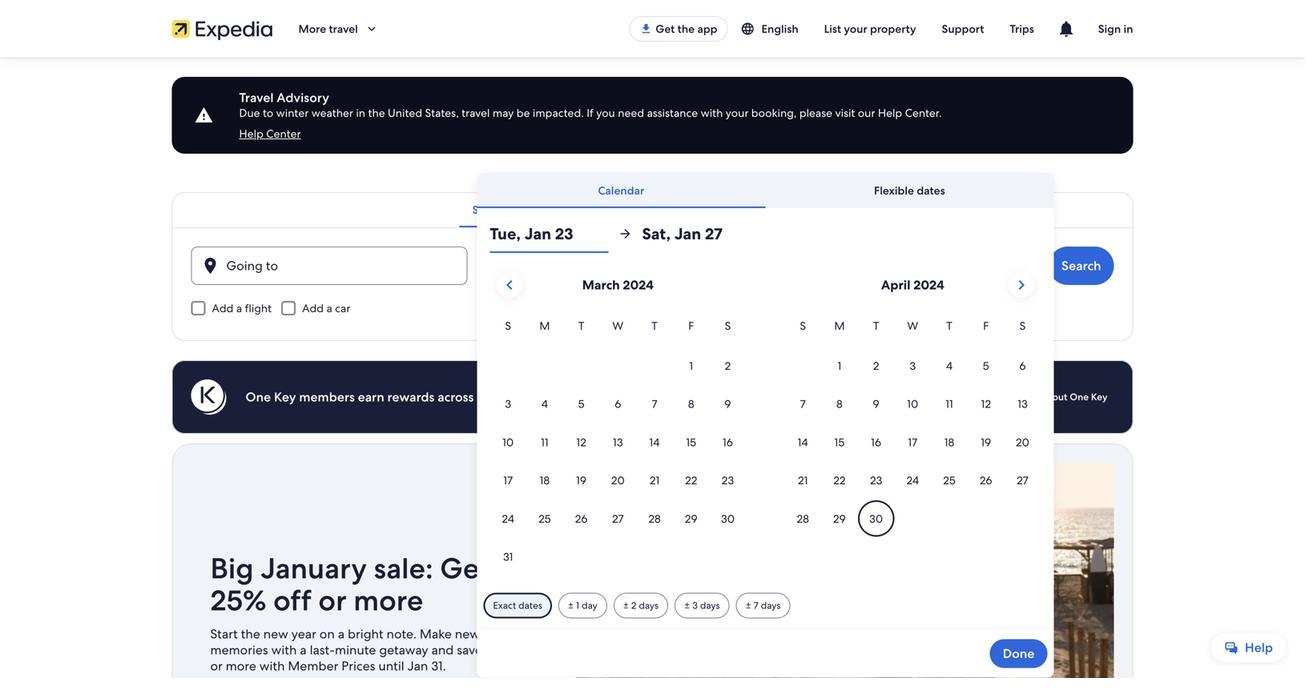 Task type: locate. For each thing, give the bounding box(es) containing it.
1 horizontal spatial 25
[[943, 474, 956, 488]]

in inside travel advisory due to winter weather in the united states, travel may be impacted. if you need assistance with your booking, please visit our help center. help center
[[356, 106, 365, 120]]

1 horizontal spatial 30
[[869, 512, 883, 526]]

0 horizontal spatial 21 button
[[636, 463, 673, 499]]

more
[[354, 582, 423, 620], [226, 658, 256, 675]]

6 inside march 2024 element
[[615, 397, 621, 412]]

0 vertical spatial 18
[[945, 435, 955, 450]]

24 button
[[895, 463, 931, 499], [490, 501, 526, 537]]

23
[[555, 224, 573, 244], [536, 264, 550, 281], [722, 474, 734, 488], [870, 474, 882, 488]]

days left ± 3 days
[[639, 600, 659, 612]]

m for march 2024
[[540, 319, 550, 333]]

3 ± from the left
[[684, 600, 690, 612]]

13 inside march 2024 element
[[613, 435, 623, 450]]

2024 for april 2024
[[914, 277, 945, 294]]

and left vrbo
[[604, 389, 626, 406]]

2 30 from the left
[[869, 512, 883, 526]]

2 9 button from the left
[[858, 386, 895, 423]]

1 9 from the left
[[725, 397, 731, 412]]

2 f from the left
[[983, 319, 989, 333]]

help down due
[[239, 127, 264, 141]]

16 button
[[710, 424, 746, 461], [858, 424, 895, 461]]

0 vertical spatial 17
[[908, 435, 918, 450]]

0 vertical spatial 4
[[946, 359, 953, 373]]

1 horizontal spatial days
[[700, 600, 720, 612]]

1 vertical spatial 19 button
[[563, 463, 600, 499]]

5
[[983, 359, 989, 373], [578, 397, 585, 412]]

may
[[493, 106, 514, 120]]

1 horizontal spatial help
[[878, 106, 902, 120]]

2 15 from the left
[[835, 435, 845, 450]]

tab list
[[477, 173, 1054, 208], [172, 192, 1133, 228]]

3 inside april 2024 'element'
[[910, 359, 916, 373]]

key left members
[[274, 389, 296, 406]]

april 2024
[[881, 277, 945, 294]]

0 horizontal spatial 3
[[505, 397, 511, 412]]

1 horizontal spatial 19 button
[[968, 424, 1004, 461]]

1 days from the left
[[639, 600, 659, 612]]

tue, jan 23
[[490, 224, 573, 244]]

or up on
[[318, 582, 347, 620]]

1 15 button from the left
[[673, 424, 710, 461]]

6
[[1020, 359, 1026, 373], [615, 397, 621, 412]]

one right about
[[1070, 391, 1089, 403]]

2 30 button from the left
[[858, 501, 895, 537]]

more up note. at the left of page
[[354, 582, 423, 620]]

sat, jan 27 button
[[642, 215, 761, 253]]

to inside tab list
[[743, 203, 754, 217]]

0 horizontal spatial 14 button
[[636, 424, 673, 461]]

24
[[907, 474, 919, 488], [502, 512, 514, 526]]

2 inside 'element'
[[873, 359, 879, 373]]

day
[[582, 600, 598, 612]]

f
[[688, 319, 694, 333], [983, 319, 989, 333]]

12 button left learn
[[968, 386, 1004, 423]]

please
[[800, 106, 833, 120]]

± right ± 2 days
[[684, 600, 690, 612]]

1 vertical spatial 25
[[539, 512, 551, 526]]

directional image
[[618, 227, 632, 241]]

18 inside april 2024 'element'
[[945, 435, 955, 450]]

± right day
[[623, 600, 629, 612]]

2024 right 'march'
[[623, 277, 654, 294]]

25 inside april 2024 'element'
[[943, 474, 956, 488]]

10 inside march 2024 element
[[503, 435, 514, 450]]

1 vertical spatial 20
[[611, 474, 625, 488]]

1 28 button from the left
[[636, 501, 673, 537]]

1 9 button from the left
[[710, 386, 746, 423]]

0 vertical spatial 26
[[980, 474, 992, 488]]

2 m from the left
[[834, 319, 845, 333]]

6 left vrbo
[[615, 397, 621, 412]]

m for april 2024
[[834, 319, 845, 333]]

9 inside march 2024 element
[[725, 397, 731, 412]]

the right the start
[[241, 626, 260, 643]]

2 days from the left
[[700, 600, 720, 612]]

2 2024 from the left
[[914, 277, 945, 294]]

0 horizontal spatial 29
[[685, 512, 698, 526]]

14 inside march 2024 element
[[649, 435, 660, 450]]

17 button
[[895, 424, 931, 461], [490, 463, 526, 499]]

1 8 button from the left
[[673, 386, 710, 423]]

25% up the start
[[210, 582, 266, 620]]

get inside "link"
[[656, 22, 675, 36]]

6 inside april 2024 'element'
[[1020, 359, 1026, 373]]

2 22 button from the left
[[821, 463, 858, 499]]

0 horizontal spatial 12
[[576, 435, 586, 450]]

weather
[[311, 106, 353, 120]]

3 days from the left
[[761, 600, 781, 612]]

2 ± from the left
[[623, 600, 629, 612]]

1 horizontal spatial 2 button
[[858, 348, 895, 384]]

30 inside april 2024 'element'
[[869, 512, 883, 526]]

1 vertical spatial 11
[[541, 435, 549, 450]]

get
[[656, 22, 675, 36], [440, 550, 490, 588]]

1 horizontal spatial 27 button
[[1004, 463, 1041, 499]]

get inside big january sale: get 25% off or more start the new year on a bright note. make new memories with a last-minute getaway and save 25% or more with member prices until jan 31.
[[440, 550, 490, 588]]

1 29 button from the left
[[673, 501, 710, 537]]

calendar link
[[477, 173, 765, 208]]

24 for the rightmost 24 button
[[907, 474, 919, 488]]

support link
[[929, 14, 997, 43]]

a left flight
[[236, 301, 242, 316]]

0 horizontal spatial 17 button
[[490, 463, 526, 499]]

things to do link
[[693, 192, 783, 228]]

earn
[[358, 389, 384, 406]]

if
[[587, 106, 594, 120]]

1 horizontal spatial get
[[656, 22, 675, 36]]

2 vertical spatial the
[[241, 626, 260, 643]]

1 horizontal spatial 22
[[834, 474, 846, 488]]

days right ± 3 days
[[761, 600, 781, 612]]

flexible dates
[[874, 183, 945, 198]]

states,
[[425, 106, 459, 120]]

more travel button
[[286, 14, 392, 43]]

trailing image
[[364, 22, 379, 36]]

impacted.
[[533, 106, 584, 120]]

0 horizontal spatial 5 button
[[563, 386, 600, 423]]

2 29 from the left
[[833, 512, 846, 526]]

2 horizontal spatial the
[[678, 22, 695, 36]]

1 horizontal spatial 19
[[981, 435, 991, 450]]

4
[[946, 359, 953, 373], [541, 397, 548, 412]]

0 vertical spatial 10 button
[[895, 386, 931, 423]]

add left flight
[[212, 301, 234, 316]]

31.
[[431, 658, 446, 675]]

1 vertical spatial 27 button
[[600, 501, 636, 537]]

2 2 button from the left
[[858, 348, 895, 384]]

28 inside april 2024 'element'
[[797, 512, 809, 526]]

1 horizontal spatial new
[[455, 626, 480, 643]]

0 horizontal spatial 30
[[721, 512, 735, 526]]

7 button
[[636, 386, 673, 423], [785, 386, 821, 423]]

0 horizontal spatial 16
[[723, 435, 733, 450]]

1 s from the left
[[505, 319, 511, 333]]

0 horizontal spatial w
[[613, 319, 624, 333]]

21 button
[[636, 463, 673, 499], [785, 463, 821, 499]]

stays
[[472, 203, 499, 217]]

0 horizontal spatial 5
[[578, 397, 585, 412]]

11 button left learn
[[931, 386, 968, 423]]

13 inside april 2024 'element'
[[1018, 397, 1028, 412]]

add left car
[[302, 301, 324, 316]]

10
[[907, 397, 919, 412], [503, 435, 514, 450]]

travel
[[239, 89, 274, 106]]

travel inside dropdown button
[[329, 22, 358, 36]]

april 2024 element
[[785, 317, 1041, 539]]

1 horizontal spatial 2024
[[914, 277, 945, 294]]

your left booking,
[[726, 106, 749, 120]]

1 add from the left
[[212, 301, 234, 316]]

3 inside march 2024 element
[[505, 397, 511, 412]]

0 vertical spatial 6
[[1020, 359, 1026, 373]]

25% right save
[[486, 642, 510, 659]]

20 button inside 'element'
[[1004, 424, 1041, 461]]

5 inside april 2024 'element'
[[983, 359, 989, 373]]

days
[[639, 600, 659, 612], [700, 600, 720, 612], [761, 600, 781, 612]]

16 inside march 2024 element
[[723, 435, 733, 450]]

11 inside april 2024 'element'
[[946, 397, 953, 412]]

2 1 button from the left
[[821, 348, 858, 384]]

12 inside april 2024 'element'
[[981, 397, 991, 412]]

help right our
[[878, 106, 902, 120]]

18 inside march 2024 element
[[540, 474, 550, 488]]

4 for topmost 4 button
[[946, 359, 953, 373]]

1 28 from the left
[[649, 512, 661, 526]]

6 up learn
[[1020, 359, 1026, 373]]

w down april 2024
[[907, 319, 918, 333]]

march 2024
[[582, 277, 654, 294]]

in right the weather
[[356, 106, 365, 120]]

0 vertical spatial 26 button
[[968, 463, 1004, 499]]

f inside april 2024 'element'
[[983, 319, 989, 333]]

5 for rightmost "5" button
[[983, 359, 989, 373]]

application containing march 2024
[[490, 266, 1041, 577]]

and inside big january sale: get 25% off or more start the new year on a bright note. make new memories with a last-minute getaway and save 25% or more with member prices until jan 31.
[[431, 642, 454, 659]]

17 inside march 2024 element
[[503, 474, 513, 488]]

1 22 from the left
[[685, 474, 697, 488]]

2 new from the left
[[455, 626, 480, 643]]

w inside march 2024 element
[[613, 319, 624, 333]]

1 button for april 2024
[[821, 348, 858, 384]]

expedia logo image
[[172, 18, 273, 40]]

t
[[578, 319, 584, 333], [652, 319, 658, 333], [873, 319, 879, 333], [947, 319, 953, 333]]

add for add a car
[[302, 301, 324, 316]]

1 for march 2024
[[689, 359, 693, 373]]

s
[[505, 319, 511, 333], [725, 319, 731, 333], [800, 319, 806, 333], [1020, 319, 1026, 333]]

2024 right april
[[914, 277, 945, 294]]

1 horizontal spatial 6 button
[[1004, 348, 1041, 384]]

24 inside 'element'
[[907, 474, 919, 488]]

1 vertical spatial to
[[743, 203, 754, 217]]

1 29 from the left
[[685, 512, 698, 526]]

add
[[212, 301, 234, 316], [302, 301, 324, 316]]

1 inside march 2024 element
[[689, 359, 693, 373]]

2 w from the left
[[907, 319, 918, 333]]

or
[[318, 582, 347, 620], [210, 658, 223, 675]]

the left the united
[[368, 106, 385, 120]]

jan down flights
[[525, 224, 551, 244]]

big january sale: get 25% off or more main content
[[0, 58, 1305, 679]]

25 inside march 2024 element
[[539, 512, 551, 526]]

2 14 from the left
[[798, 435, 808, 450]]

1 15 from the left
[[686, 435, 696, 450]]

jan inside big january sale: get 25% off or more start the new year on a bright note. make new memories with a last-minute getaway and save 25% or more with member prices until jan 31.
[[408, 658, 428, 675]]

and left save
[[431, 642, 454, 659]]

2 t from the left
[[652, 319, 658, 333]]

14 for 2nd 14 button
[[798, 435, 808, 450]]

1 2 button from the left
[[710, 348, 746, 384]]

22 inside april 2024 'element'
[[834, 474, 846, 488]]

0 horizontal spatial m
[[540, 319, 550, 333]]

2 22 from the left
[[834, 474, 846, 488]]

1 vertical spatial 26
[[575, 512, 588, 526]]

0 horizontal spatial 14
[[649, 435, 660, 450]]

more down the start
[[226, 658, 256, 675]]

1 horizontal spatial 23 button
[[858, 463, 895, 499]]

get the app link
[[629, 16, 728, 42]]

application
[[490, 266, 1041, 577]]

one left members
[[246, 389, 271, 406]]

26 inside april 2024 'element'
[[980, 474, 992, 488]]

search
[[1062, 258, 1101, 274]]

4 ± from the left
[[746, 600, 751, 612]]

0 horizontal spatial dates
[[519, 600, 542, 612]]

in right sign
[[1124, 22, 1133, 36]]

1 horizontal spatial 7 button
[[785, 386, 821, 423]]

jan left 31.
[[408, 658, 428, 675]]

1 21 from the left
[[650, 474, 660, 488]]

14 inside april 2024 'element'
[[798, 435, 808, 450]]

0 horizontal spatial 26
[[575, 512, 588, 526]]

27 inside march 2024 element
[[612, 512, 624, 526]]

12 button
[[968, 386, 1004, 423], [563, 424, 600, 461]]

8 button inside march 2024 element
[[673, 386, 710, 423]]

11 down hotels.com, on the bottom left of the page
[[541, 435, 549, 450]]

2 21 from the left
[[798, 474, 808, 488]]

0 vertical spatial 18 button
[[931, 424, 968, 461]]

1 2024 from the left
[[623, 277, 654, 294]]

jan
[[525, 224, 551, 244], [675, 224, 701, 244], [512, 264, 533, 281], [562, 264, 582, 281], [408, 658, 428, 675]]

13 button down vrbo
[[600, 424, 636, 461]]

travel left 'trailing' 'image'
[[329, 22, 358, 36]]

1 vertical spatial 19
[[576, 474, 587, 488]]

w inside april 2024 'element'
[[907, 319, 918, 333]]

0 vertical spatial 5
[[983, 359, 989, 373]]

1 for april 2024
[[838, 359, 842, 373]]

w down march 2024
[[613, 319, 624, 333]]

1 w from the left
[[613, 319, 624, 333]]

1 vertical spatial travel
[[462, 106, 490, 120]]

15 button
[[673, 424, 710, 461], [821, 424, 858, 461]]

11 for leftmost 11 button
[[541, 435, 549, 450]]

get right download the app button image
[[656, 22, 675, 36]]

17 for bottom 17 button
[[503, 474, 513, 488]]

4 button
[[931, 348, 968, 384], [526, 386, 563, 423]]

2 16 button from the left
[[858, 424, 895, 461]]

2 horizontal spatial 7
[[800, 397, 806, 412]]

1 horizontal spatial 4 button
[[931, 348, 968, 384]]

2 9 from the left
[[873, 397, 880, 412]]

0 horizontal spatial days
[[639, 600, 659, 612]]

search button
[[1049, 247, 1114, 285]]

11 button down hotels.com, on the bottom left of the page
[[526, 424, 563, 461]]

new right the make
[[455, 626, 480, 643]]

0 horizontal spatial new
[[263, 626, 288, 643]]

1 vertical spatial 13
[[613, 435, 623, 450]]

new left year
[[263, 626, 288, 643]]

0 horizontal spatial 6
[[615, 397, 621, 412]]

29 inside april 2024 'element'
[[833, 512, 846, 526]]

1 vertical spatial the
[[368, 106, 385, 120]]

tab list containing stays
[[172, 192, 1133, 228]]

key
[[274, 389, 296, 406], [1091, 391, 1108, 403]]

1 vertical spatial 24 button
[[490, 501, 526, 537]]

travel left may
[[462, 106, 490, 120]]

13 button
[[1004, 386, 1041, 423], [600, 424, 636, 461]]

2 8 button from the left
[[821, 386, 858, 423]]

things
[[706, 203, 740, 217]]

a left "last-"
[[300, 642, 307, 659]]

22 inside march 2024 element
[[685, 474, 697, 488]]

11 inside march 2024 element
[[541, 435, 549, 450]]

dates right exact
[[519, 600, 542, 612]]

-
[[553, 264, 559, 281]]

2 7 button from the left
[[785, 386, 821, 423]]

17 inside april 2024 'element'
[[908, 435, 918, 450]]

m inside april 2024 'element'
[[834, 319, 845, 333]]

f inside march 2024 element
[[688, 319, 694, 333]]

0 horizontal spatial 18
[[540, 474, 550, 488]]

2 21 button from the left
[[785, 463, 821, 499]]

1 horizontal spatial add
[[302, 301, 324, 316]]

21
[[650, 474, 660, 488], [798, 474, 808, 488]]

0 vertical spatial 20 button
[[1004, 424, 1041, 461]]

27 inside april 2024 'element'
[[1017, 474, 1029, 488]]

1 inside april 2024 'element'
[[838, 359, 842, 373]]

0 horizontal spatial and
[[431, 642, 454, 659]]

4 inside 'element'
[[946, 359, 953, 373]]

1 horizontal spatial 18
[[945, 435, 955, 450]]

22
[[685, 474, 697, 488], [834, 474, 846, 488]]

jan 23 - jan 27 button
[[477, 247, 753, 285]]

1 horizontal spatial 13
[[1018, 397, 1028, 412]]

28 button
[[636, 501, 673, 537], [785, 501, 821, 537]]

to right due
[[263, 106, 273, 120]]

travel inside travel advisory due to winter weather in the united states, travel may be impacted. if you need assistance with your booking, please visit our help center. help center
[[462, 106, 490, 120]]

next month image
[[1012, 276, 1031, 295]]

26 inside march 2024 element
[[575, 512, 588, 526]]

1 ± from the left
[[568, 600, 574, 612]]

22 for 2nd 22 button from left
[[834, 474, 846, 488]]

small image
[[741, 22, 762, 36]]

0 vertical spatial dates
[[917, 183, 945, 198]]

jan right the sat,
[[675, 224, 701, 244]]

with left "last-"
[[271, 642, 297, 659]]

± left day
[[568, 600, 574, 612]]

0 horizontal spatial 21
[[650, 474, 660, 488]]

about
[[1041, 391, 1068, 403]]

1 m from the left
[[540, 319, 550, 333]]

the inside travel advisory due to winter weather in the united states, travel may be impacted. if you need assistance with your booking, please visit our help center. help center
[[368, 106, 385, 120]]

1 horizontal spatial 9
[[873, 397, 880, 412]]

a left car
[[326, 301, 332, 316]]

2 button
[[710, 348, 746, 384], [858, 348, 895, 384]]

with right assistance
[[701, 106, 723, 120]]

to left the do
[[743, 203, 754, 217]]

17
[[908, 435, 918, 450], [503, 474, 513, 488]]

13 button inside march 2024 element
[[600, 424, 636, 461]]

0 horizontal spatial f
[[688, 319, 694, 333]]

12 button down hotels.com, on the bottom left of the page
[[563, 424, 600, 461]]

2 15 button from the left
[[821, 424, 858, 461]]

12 left learn
[[981, 397, 991, 412]]

2 8 from the left
[[837, 397, 843, 412]]

1 new from the left
[[263, 626, 288, 643]]

help
[[878, 106, 902, 120], [239, 127, 264, 141]]

12 down hotels.com, on the bottom left of the page
[[576, 435, 586, 450]]

getaway
[[379, 642, 428, 659]]

1 horizontal spatial 17 button
[[895, 424, 931, 461]]

1 horizontal spatial f
[[983, 319, 989, 333]]

1 horizontal spatial 18 button
[[931, 424, 968, 461]]

± right ± 3 days
[[746, 600, 751, 612]]

13 button left about
[[1004, 386, 1041, 423]]

0 vertical spatial 25
[[943, 474, 956, 488]]

1 horizontal spatial 3
[[692, 600, 698, 612]]

2 28 from the left
[[797, 512, 809, 526]]

0 horizontal spatial 25 button
[[526, 501, 563, 537]]

30 for 2nd 30 button from the right
[[721, 512, 735, 526]]

0 horizontal spatial 28
[[649, 512, 661, 526]]

19 inside april 2024 'element'
[[981, 435, 991, 450]]

1 8 from the left
[[688, 397, 694, 412]]

1 vertical spatial more
[[226, 658, 256, 675]]

5 inside march 2024 element
[[578, 397, 585, 412]]

± 3 days
[[684, 600, 720, 612]]

the left app
[[678, 22, 695, 36]]

1 horizontal spatial 8
[[837, 397, 843, 412]]

18 button
[[931, 424, 968, 461], [526, 463, 563, 499]]

cruises link
[[783, 192, 846, 228]]

17 for the topmost 17 button
[[908, 435, 918, 450]]

18
[[945, 435, 955, 450], [540, 474, 550, 488]]

your right list
[[844, 22, 868, 36]]

1 vertical spatial 13 button
[[600, 424, 636, 461]]

key right about
[[1091, 391, 1108, 403]]

1 horizontal spatial 29
[[833, 512, 846, 526]]

last-
[[310, 642, 335, 659]]

2 button for march 2024
[[710, 348, 746, 384]]

11 left learn
[[946, 397, 953, 412]]

to inside travel advisory due to winter weather in the united states, travel may be impacted. if you need assistance with your booking, please visit our help center. help center
[[263, 106, 273, 120]]

0 vertical spatial 10
[[907, 397, 919, 412]]

march 2024 element
[[490, 317, 746, 577]]

learn
[[1015, 391, 1039, 403]]

done
[[1003, 646, 1035, 663]]

flexible dates link
[[765, 173, 1054, 208]]

get left the 31
[[440, 550, 490, 588]]

1 14 from the left
[[649, 435, 660, 450]]

0 horizontal spatial to
[[263, 106, 273, 120]]

6 button
[[1004, 348, 1041, 384], [600, 386, 636, 423]]

1 7 button from the left
[[636, 386, 673, 423]]

days for ± 7 days
[[761, 600, 781, 612]]

1 horizontal spatial 24 button
[[895, 463, 931, 499]]

0 horizontal spatial 19
[[576, 474, 587, 488]]

30 inside march 2024 element
[[721, 512, 735, 526]]

25 button
[[931, 463, 968, 499], [526, 501, 563, 537]]

7 button inside april 2024 'element'
[[785, 386, 821, 423]]

or down the start
[[210, 658, 223, 675]]

english button
[[728, 14, 811, 43]]

1 horizontal spatial 26 button
[[968, 463, 1004, 499]]

1 f from the left
[[688, 319, 694, 333]]

22 for 2nd 22 button from the right
[[685, 474, 697, 488]]

1 1 button from the left
[[673, 348, 710, 384]]

1 30 from the left
[[721, 512, 735, 526]]

1 horizontal spatial 15
[[835, 435, 845, 450]]

2 16 from the left
[[871, 435, 881, 450]]

dates right flexible
[[917, 183, 945, 198]]

12 inside march 2024 element
[[576, 435, 586, 450]]

hotels.com,
[[531, 389, 600, 406]]

23 inside button
[[536, 264, 550, 281]]

days left the ± 7 days
[[700, 600, 720, 612]]

20 button
[[1004, 424, 1041, 461], [600, 463, 636, 499]]

1 horizontal spatial 8 button
[[821, 386, 858, 423]]

1 vertical spatial 11 button
[[526, 424, 563, 461]]

dates
[[917, 183, 945, 198], [519, 600, 542, 612]]

0 horizontal spatial 4 button
[[526, 386, 563, 423]]

1 16 from the left
[[723, 435, 733, 450]]

2 add from the left
[[302, 301, 324, 316]]

1 vertical spatial 24
[[502, 512, 514, 526]]



Task type: describe. For each thing, give the bounding box(es) containing it.
stays link
[[460, 192, 512, 228]]

2 for march 2024
[[725, 359, 731, 373]]

19 inside march 2024 element
[[576, 474, 587, 488]]

21 inside april 2024 'element'
[[798, 474, 808, 488]]

learn about one key
[[1015, 391, 1108, 403]]

sale:
[[374, 550, 433, 588]]

in inside sign in dropdown button
[[1124, 22, 1133, 36]]

cars link
[[572, 192, 620, 228]]

car
[[335, 301, 350, 316]]

15 button inside march 2024 element
[[673, 424, 710, 461]]

3 for 3 button to the bottom
[[505, 397, 511, 412]]

visit
[[835, 106, 855, 120]]

sat, jan 27
[[642, 224, 723, 244]]

trips
[[1010, 22, 1034, 36]]

cars
[[585, 203, 607, 217]]

april
[[881, 277, 911, 294]]

1 horizontal spatial and
[[604, 389, 626, 406]]

2 14 button from the left
[[785, 424, 821, 461]]

travel advisory due to winter weather in the united states, travel may be impacted. if you need assistance with your booking, please visit our help center. help center
[[239, 89, 942, 141]]

get the app
[[656, 22, 718, 36]]

a right on
[[338, 626, 345, 643]]

0 horizontal spatial 2
[[631, 600, 637, 612]]

w for march
[[613, 319, 624, 333]]

prices
[[342, 658, 375, 675]]

do
[[756, 203, 770, 217]]

7 button inside march 2024 element
[[636, 386, 673, 423]]

0 horizontal spatial 27 button
[[600, 501, 636, 537]]

9 inside april 2024 'element'
[[873, 397, 880, 412]]

± for ± 1 day
[[568, 600, 574, 612]]

1 vertical spatial 25%
[[486, 642, 510, 659]]

sat,
[[642, 224, 671, 244]]

1 vertical spatial help
[[239, 127, 264, 141]]

center
[[266, 127, 301, 141]]

0 vertical spatial 3 button
[[895, 348, 931, 384]]

things to do
[[706, 203, 770, 217]]

days for ± 2 days
[[639, 600, 659, 612]]

1 t from the left
[[578, 319, 584, 333]]

26 for the bottommost 26 button
[[575, 512, 588, 526]]

1 14 button from the left
[[636, 424, 673, 461]]

0 vertical spatial your
[[844, 22, 868, 36]]

list
[[824, 22, 841, 36]]

1 horizontal spatial 7
[[754, 600, 759, 612]]

0 horizontal spatial 1
[[576, 600, 579, 612]]

± for ± 7 days
[[746, 600, 751, 612]]

23 inside april 2024 'element'
[[870, 474, 882, 488]]

0 vertical spatial more
[[354, 582, 423, 620]]

8 button inside april 2024 'element'
[[821, 386, 858, 423]]

18 for left the 18 button
[[540, 474, 550, 488]]

help center link
[[239, 127, 301, 141]]

1 horizontal spatial or
[[318, 582, 347, 620]]

5 for bottommost "5" button
[[578, 397, 585, 412]]

14 for 2nd 14 button from right
[[649, 435, 660, 450]]

learn about one key link
[[1008, 385, 1114, 410]]

0 vertical spatial 12 button
[[968, 386, 1004, 423]]

2 28 button from the left
[[785, 501, 821, 537]]

23 inside march 2024 element
[[722, 474, 734, 488]]

29 inside march 2024 element
[[685, 512, 698, 526]]

1 16 button from the left
[[710, 424, 746, 461]]

2 for april 2024
[[873, 359, 879, 373]]

0 horizontal spatial one
[[246, 389, 271, 406]]

2 23 button from the left
[[858, 463, 895, 499]]

january
[[261, 550, 367, 588]]

previous month image
[[500, 276, 519, 295]]

8 inside march 2024 element
[[688, 397, 694, 412]]

trips link
[[997, 14, 1047, 43]]

exact
[[493, 600, 516, 612]]

more
[[298, 22, 326, 36]]

download the app button image
[[640, 22, 652, 35]]

w for april
[[907, 319, 918, 333]]

21 inside march 2024 element
[[650, 474, 660, 488]]

property
[[870, 22, 916, 36]]

1 vertical spatial 25 button
[[526, 501, 563, 537]]

2 s from the left
[[725, 319, 731, 333]]

0 horizontal spatial 11 button
[[526, 424, 563, 461]]

f for march 2024
[[688, 319, 694, 333]]

0 horizontal spatial 6 button
[[600, 386, 636, 423]]

4 s from the left
[[1020, 319, 1026, 333]]

1 horizontal spatial 10 button
[[895, 386, 931, 423]]

need
[[618, 106, 644, 120]]

15 inside march 2024 element
[[686, 435, 696, 450]]

31 button
[[490, 539, 526, 576]]

0 horizontal spatial 25%
[[210, 582, 266, 620]]

f for april 2024
[[983, 319, 989, 333]]

done button
[[990, 640, 1048, 669]]

more travel
[[298, 22, 358, 36]]

15 button inside april 2024 'element'
[[821, 424, 858, 461]]

members
[[299, 389, 355, 406]]

16 inside april 2024 'element'
[[871, 435, 881, 450]]

1 horizontal spatial 11 button
[[931, 386, 968, 423]]

1 22 button from the left
[[673, 463, 710, 499]]

sign in button
[[1086, 14, 1146, 43]]

cruises
[[796, 203, 833, 217]]

support
[[942, 22, 984, 36]]

united
[[388, 106, 422, 120]]

3 t from the left
[[873, 319, 879, 333]]

jan left the -
[[512, 264, 533, 281]]

1 horizontal spatial key
[[1091, 391, 1108, 403]]

tue, jan 23 button
[[490, 215, 608, 253]]

13 button inside april 2024 'element'
[[1004, 386, 1041, 423]]

1 vertical spatial 17 button
[[490, 463, 526, 499]]

save
[[457, 642, 482, 659]]

until
[[378, 658, 404, 675]]

you
[[596, 106, 615, 120]]

tab list containing calendar
[[477, 173, 1054, 208]]

26 for topmost 26 button
[[980, 474, 992, 488]]

march
[[582, 277, 620, 294]]

2024 for march 2024
[[623, 277, 654, 294]]

1 vertical spatial 4 button
[[526, 386, 563, 423]]

big january sale: get 25% off or more start the new year on a bright note. make new memories with a last-minute getaway and save 25% or more with member prices until jan 31.
[[210, 550, 510, 675]]

days for ± 3 days
[[700, 600, 720, 612]]

flight
[[245, 301, 272, 316]]

our
[[858, 106, 875, 120]]

one key members earn rewards across expedia, hotels.com, and vrbo
[[246, 389, 658, 406]]

sign
[[1098, 22, 1121, 36]]

off
[[273, 582, 312, 620]]

0 horizontal spatial 12 button
[[563, 424, 600, 461]]

4 for the bottom 4 button
[[541, 397, 548, 412]]

packages link
[[620, 192, 693, 228]]

start
[[210, 626, 238, 643]]

28 inside march 2024 element
[[649, 512, 661, 526]]

± 2 days
[[623, 600, 659, 612]]

jan right the -
[[562, 264, 582, 281]]

make
[[420, 626, 452, 643]]

7 inside march 2024 element
[[652, 397, 658, 412]]

the inside big january sale: get 25% off or more start the new year on a bright note. make new memories with a last-minute getaway and save 25% or more with member prices until jan 31.
[[241, 626, 260, 643]]

± for ± 2 days
[[623, 600, 629, 612]]

bright
[[348, 626, 383, 643]]

1 horizontal spatial one
[[1070, 391, 1089, 403]]

0 horizontal spatial or
[[210, 658, 223, 675]]

1 button for march 2024
[[673, 348, 710, 384]]

0 vertical spatial 4 button
[[931, 348, 968, 384]]

20 inside 'element'
[[1016, 435, 1030, 450]]

1 horizontal spatial 25 button
[[931, 463, 968, 499]]

2 29 button from the left
[[821, 501, 858, 537]]

across
[[438, 389, 474, 406]]

the inside "link"
[[678, 22, 695, 36]]

11 for the rightmost 11 button
[[946, 397, 953, 412]]

2 button for april 2024
[[858, 348, 895, 384]]

0 horizontal spatial 19 button
[[563, 463, 600, 499]]

27 inside button
[[586, 264, 599, 281]]

3 for topmost 3 button
[[910, 359, 916, 373]]

travel alert notification region
[[153, 58, 1153, 154]]

0 horizontal spatial more
[[226, 658, 256, 675]]

add a flight
[[212, 301, 272, 316]]

member
[[288, 658, 338, 675]]

dates for flexible dates
[[917, 183, 945, 198]]

vrbo
[[629, 389, 658, 406]]

winter
[[276, 106, 309, 120]]

add for add a flight
[[212, 301, 234, 316]]

tue,
[[490, 224, 521, 244]]

1 vertical spatial 3 button
[[490, 386, 526, 423]]

6 for the leftmost '6' button
[[615, 397, 621, 412]]

rewards
[[387, 389, 435, 406]]

with left member
[[259, 658, 285, 675]]

1 23 button from the left
[[710, 463, 746, 499]]

0 horizontal spatial 20 button
[[600, 463, 636, 499]]

expedia,
[[477, 389, 528, 406]]

flights
[[525, 203, 559, 217]]

0 horizontal spatial 10 button
[[490, 424, 526, 461]]

± for ± 3 days
[[684, 600, 690, 612]]

0 horizontal spatial key
[[274, 389, 296, 406]]

1 21 button from the left
[[636, 463, 673, 499]]

add a car
[[302, 301, 350, 316]]

communication center icon image
[[1057, 19, 1076, 38]]

center.
[[905, 106, 942, 120]]

1 horizontal spatial 5 button
[[968, 348, 1004, 384]]

24 for the leftmost 24 button
[[502, 512, 514, 526]]

english
[[762, 22, 799, 36]]

0 vertical spatial 17 button
[[895, 424, 931, 461]]

0 horizontal spatial 20
[[611, 474, 625, 488]]

dates for exact dates
[[519, 600, 542, 612]]

1 30 button from the left
[[710, 501, 746, 537]]

0 vertical spatial 6 button
[[1004, 348, 1041, 384]]

application inside big january sale: get 25% off or more main content
[[490, 266, 1041, 577]]

due
[[239, 106, 260, 120]]

18 for right the 18 button
[[945, 435, 955, 450]]

3 s from the left
[[800, 319, 806, 333]]

your inside travel advisory due to winter weather in the united states, travel may be impacted. if you need assistance with your booking, please visit our help center. help center
[[726, 106, 749, 120]]

4 t from the left
[[947, 319, 953, 333]]

1 vertical spatial 5 button
[[563, 386, 600, 423]]

calendar
[[598, 183, 644, 198]]

list your property link
[[811, 14, 929, 43]]

0 horizontal spatial 18 button
[[526, 463, 563, 499]]

with inside travel advisory due to winter weather in the united states, travel may be impacted. if you need assistance with your booking, please visit our help center. help center
[[701, 106, 723, 120]]

0 horizontal spatial 24 button
[[490, 501, 526, 537]]

booking,
[[751, 106, 797, 120]]

6 for top '6' button
[[1020, 359, 1026, 373]]

15 inside april 2024 'element'
[[835, 435, 845, 450]]

8 inside april 2024 'element'
[[837, 397, 843, 412]]

1 vertical spatial 26 button
[[563, 501, 600, 537]]

be
[[517, 106, 530, 120]]

10 inside april 2024 'element'
[[907, 397, 919, 412]]

big
[[210, 550, 254, 588]]

flights link
[[512, 192, 572, 228]]

minute
[[335, 642, 376, 659]]

30 for 1st 30 button from right
[[869, 512, 883, 526]]

sign in
[[1098, 22, 1133, 36]]

7 inside april 2024 'element'
[[800, 397, 806, 412]]

flexible
[[874, 183, 914, 198]]

± 7 days
[[746, 600, 781, 612]]

list your property
[[824, 22, 916, 36]]



Task type: vqa. For each thing, say whether or not it's contained in the screenshot.
7 BUTTON inside march 2024 element
yes



